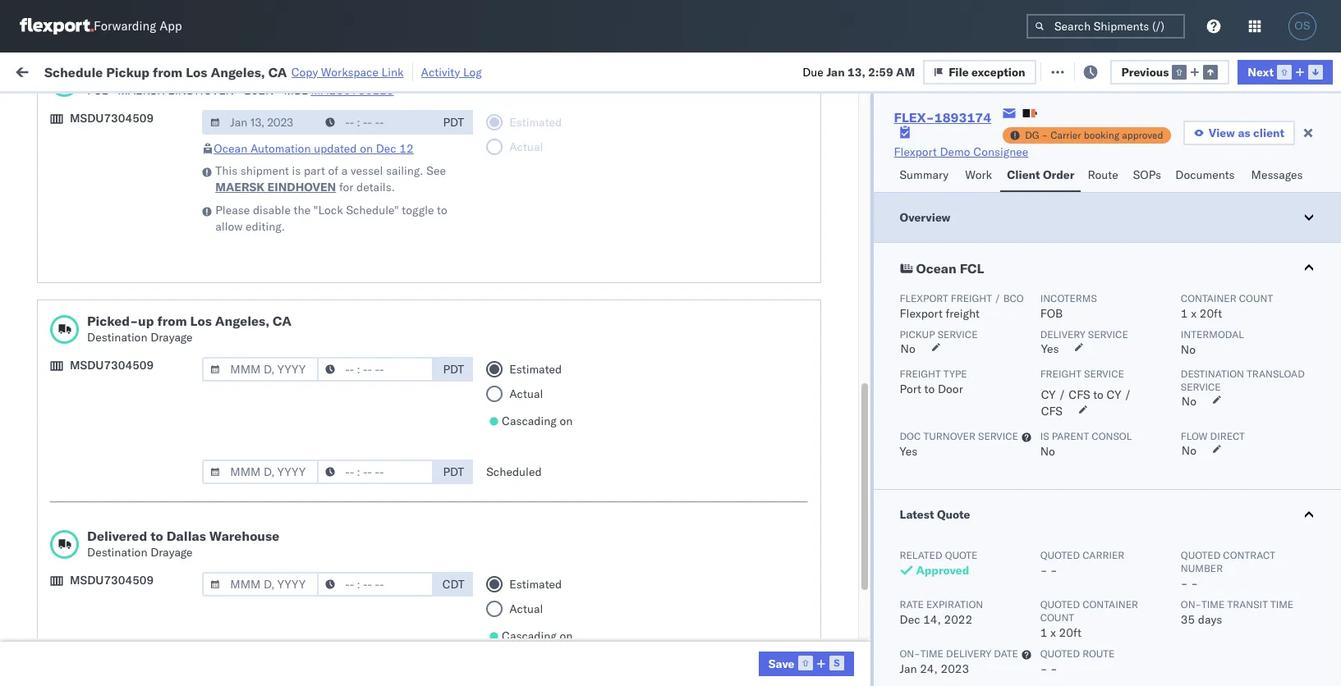 Task type: vqa. For each thing, say whether or not it's contained in the screenshot.
top 'Edit' button
no



Task type: describe. For each thing, give the bounding box(es) containing it.
est, down 11:30 pm est, jan 28, 2023
[[313, 561, 338, 576]]

est, up 2:00 am est, feb 3, 2023
[[313, 597, 338, 612]]

2:00 for 2:00 am est, nov 9, 2022
[[265, 235, 290, 250]]

1 actual from the top
[[510, 387, 543, 402]]

ocean automation updated on dec 12 button
[[214, 141, 414, 156]]

1 cascading from the top
[[502, 414, 557, 429]]

35
[[1181, 613, 1196, 628]]

1 integration from the top
[[716, 416, 773, 431]]

3 flex-1846748 from the top
[[907, 199, 992, 214]]

est, up 2:59 am est, jan 25, 2023
[[320, 452, 345, 467]]

abcdefg78456546 for 7:00 pm est, dec 23, 2022
[[1119, 344, 1229, 359]]

quoted for quoted carrier - -
[[1041, 550, 1080, 562]]

1 pdt from the top
[[443, 115, 464, 130]]

save
[[769, 657, 795, 672]]

ocean automation updated on dec 12
[[214, 141, 414, 156]]

2 ceau7522281, from the top
[[1012, 163, 1097, 177]]

drayage inside picked-up from los angeles, ca destination drayage
[[150, 330, 193, 345]]

service down the flexport freight / bco flexport freight
[[938, 329, 978, 341]]

confirm pickup from rotterdam, netherlands link
[[38, 623, 233, 656]]

2023 down on-time delivery date
[[941, 662, 970, 677]]

flex- up the latest
[[907, 488, 942, 503]]

los for first schedule pickup from los angeles, ca button from the bottom of the page
[[155, 479, 173, 494]]

consol
[[1092, 431, 1132, 443]]

id
[[902, 134, 912, 146]]

1 gvcu5265864 from the top
[[1012, 416, 1093, 431]]

schedule for 2nd schedule pickup from los angeles, ca button
[[38, 190, 86, 205]]

by:
[[59, 101, 75, 115]]

blocked,
[[202, 101, 244, 114]]

service inside destination transload service
[[1181, 381, 1221, 394]]

flex- down 'pickup service'
[[907, 344, 942, 359]]

am down 2:00 am est, nov 9, 2022
[[292, 272, 311, 286]]

flow
[[1181, 431, 1208, 443]]

schedule pickup from rotterdam, netherlands button for 11:30 pm est, jan 23, 2023
[[38, 442, 233, 477]]

0 horizontal spatial yes
[[900, 444, 918, 459]]

am down 11:30 pm est, jan 23, 2023
[[292, 488, 311, 503]]

flex-1889466 for 9:00 am est, dec 24, 2022
[[907, 380, 992, 395]]

10 resize handle column header from the left
[[1300, 127, 1319, 687]]

schedule delivery appointment button for 2:59 am edt, nov 5, 2022
[[38, 161, 202, 180]]

2 lagerfeld from the top
[[881, 452, 930, 467]]

rate
[[900, 599, 924, 611]]

--
[[1119, 488, 1133, 503]]

count inside 'quoted container count 1 x 20ft'
[[1041, 612, 1075, 624]]

flex- up 'pickup service'
[[907, 308, 942, 322]]

on- for on-time delivery date
[[900, 648, 921, 661]]

1 cy from the left
[[1041, 388, 1056, 403]]

quoted container count 1 x 20ft
[[1041, 599, 1139, 641]]

from for confirm pickup from rotterdam, netherlands link
[[121, 624, 145, 639]]

freight type port to door
[[900, 368, 968, 397]]

quoted for quoted route - -
[[1041, 648, 1080, 661]]

3 schedule pickup from los angeles, ca link from the top
[[38, 262, 233, 295]]

x inside container count 1 x 20ft
[[1191, 306, 1197, 321]]

2130387 for 2:00 am est, feb 3, 2023
[[942, 633, 992, 648]]

from for fourth schedule pickup from los angeles, ca link from the bottom
[[128, 118, 152, 133]]

3 1846748 from the top
[[942, 199, 992, 214]]

pickup for confirm pickup from los angeles, ca button
[[83, 335, 118, 350]]

test123456 for documents
[[1119, 235, 1188, 250]]

2 cascading from the top
[[502, 629, 557, 644]]

2:59 am edt, nov 5, 2022 for 3rd schedule pickup from los angeles, ca link from the bottom
[[265, 199, 409, 214]]

2 vertical spatial flexport
[[900, 306, 943, 321]]

2 actual from the top
[[510, 602, 543, 617]]

lhuu7894563, for confirm pickup from los angeles, ca
[[1012, 343, 1097, 358]]

at
[[327, 64, 337, 78]]

schedule for 3rd schedule delivery appointment button from the top of the page
[[38, 415, 86, 430]]

door
[[938, 382, 963, 397]]

est, up 9:00 am est, dec 24, 2022
[[313, 344, 338, 359]]

1 account from the top
[[801, 416, 844, 431]]

3 hlxu8034992 from the top
[[1187, 199, 1267, 214]]

upload customs clearance documents inside "button"
[[38, 226, 180, 258]]

3 integration test account - karl lagerfeld from the top
[[716, 525, 930, 539]]

dg
[[1025, 129, 1040, 141]]

dec up '7:00 pm est, dec 23, 2022'
[[342, 308, 363, 322]]

2130384 for schedule delivery appointment
[[942, 561, 992, 576]]

doc
[[900, 431, 921, 443]]

pickup for fourth schedule pickup from los angeles, ca button from the bottom of the page
[[89, 118, 125, 133]]

1 hlxu6269489, from the top
[[1100, 127, 1184, 141]]

1 horizontal spatial file exception
[[1060, 64, 1137, 78]]

schedule for schedule delivery appointment button associated with 2:59 am edt, nov 5, 2022
[[38, 162, 86, 177]]

pm up 2:59 am est, jan 25, 2023
[[299, 452, 317, 467]]

nov down details. at the left of the page
[[342, 199, 364, 214]]

appointment for 2:59 am est, dec 14, 2022
[[135, 307, 202, 322]]

20ft inside 'quoted container count 1 x 20ft'
[[1059, 626, 1082, 641]]

3 mmm d, yyyy text field from the top
[[202, 460, 319, 485]]

incoterms fob
[[1041, 292, 1097, 321]]

container for container numbers
[[1012, 127, 1056, 140]]

service left is
[[979, 431, 1019, 443]]

0 vertical spatial yes
[[1041, 342, 1059, 357]]

8:30 pm est, jan 30, 2023 for schedule pickup from rotterdam, netherlands
[[265, 597, 411, 612]]

1 vertical spatial 14,
[[366, 308, 384, 322]]

from for the schedule pickup from rotterdam, netherlands link for 11:30 pm est, jan 23, 2023
[[128, 443, 152, 458]]

2130387 for 11:30 pm est, jan 28, 2023
[[942, 525, 992, 539]]

2022 down the "snoozed : no"
[[380, 127, 409, 142]]

is parent consol no
[[1041, 431, 1132, 459]]

order
[[1043, 168, 1075, 182]]

next
[[1248, 64, 1274, 79]]

2:59 up the warehouse in the left of the page
[[265, 488, 290, 503]]

1 horizontal spatial file
[[1060, 64, 1081, 78]]

incoterms
[[1041, 292, 1097, 305]]

schedule delivery appointment link for 2:59 am est, dec 14, 2022
[[38, 306, 202, 322]]

2 flex-1846748 from the top
[[907, 163, 992, 178]]

2022 down '7:00 pm est, dec 23, 2022'
[[387, 380, 415, 395]]

quoted route - -
[[1041, 648, 1115, 677]]

2:59 down editing.
[[265, 272, 290, 286]]

previous
[[1122, 64, 1169, 79]]

scheduled
[[487, 465, 542, 480]]

1 karl from the top
[[857, 416, 878, 431]]

schedule for 3rd schedule pickup from los angeles, ca button from the top
[[38, 262, 86, 277]]

appointment for 8:30 pm est, jan 30, 2023
[[135, 560, 202, 575]]

mode
[[503, 134, 528, 146]]

abcdefg78456546 for 9:00 am est, dec 24, 2022
[[1119, 380, 1229, 395]]

latest quote button
[[874, 490, 1342, 540]]

jan down 11:30 pm est, jan 28, 2023
[[341, 561, 359, 576]]

4 karl from the top
[[857, 561, 878, 576]]

1 cascading on from the top
[[502, 414, 573, 429]]

5 account from the top
[[801, 597, 844, 612]]

flow direct
[[1181, 431, 1245, 443]]

no up flow
[[1182, 394, 1197, 409]]

progress
[[257, 101, 298, 114]]

5 resize handle column header from the left
[[688, 127, 708, 687]]

eindhoven inside this shipment is part of a vessel sailing. see maersk eindhoven for details.
[[268, 180, 336, 195]]

2:59 right the 13,
[[869, 64, 894, 79]]

no down 'pickup service'
[[901, 342, 916, 357]]

2 5, from the top
[[367, 163, 377, 178]]

2 1846748 from the top
[[942, 163, 992, 178]]

1 flex-1846748 from the top
[[907, 127, 992, 142]]

shipment
[[241, 163, 289, 178]]

zimu3048342 for schedule pickup from rotterdam, netherlands
[[1119, 597, 1197, 612]]

mbl/mawb numbers button
[[1111, 131, 1300, 147]]

1 2:59 am est, dec 14, 2022 from the top
[[265, 272, 415, 286]]

no right snoozed on the left of page
[[389, 101, 402, 114]]

3 integration from the top
[[716, 525, 773, 539]]

fcl inside button
[[960, 260, 985, 277]]

2:59 am est, jan 25, 2023
[[265, 488, 412, 503]]

2 • from the left
[[237, 83, 241, 98]]

no down flow
[[1182, 444, 1197, 458]]

confirm for confirm pickup from rotterdam, netherlands
[[38, 624, 80, 639]]

2022 right 9,
[[379, 235, 408, 250]]

log
[[463, 64, 482, 79]]

sops
[[1134, 168, 1162, 182]]

schedule pickup from los angeles, ca copy workspace link
[[44, 64, 404, 80]]

confirm for confirm pickup from los angeles, ca
[[38, 335, 80, 350]]

nov left 9,
[[342, 235, 363, 250]]

flexport for flexport demo consignee
[[894, 145, 937, 159]]

up
[[138, 313, 154, 329]]

2 cascading on from the top
[[502, 629, 573, 644]]

2 cy from the left
[[1107, 388, 1122, 403]]

los for confirm pickup from los angeles, ca button
[[148, 335, 167, 350]]

5, for fourth schedule pickup from los angeles, ca link from the bottom
[[367, 127, 377, 142]]

batch
[[1249, 64, 1281, 78]]

service up service
[[1088, 329, 1129, 341]]

app
[[160, 18, 182, 34]]

2022 up 9:00 am est, dec 24, 2022
[[386, 344, 414, 359]]

pm down 11:30 pm est, jan 28, 2023
[[292, 561, 310, 576]]

4 integration from the top
[[716, 561, 773, 576]]

approved
[[1122, 129, 1164, 141]]

lhuu7894563, for schedule delivery appointment
[[1012, 307, 1097, 322]]

5 integration test account - karl lagerfeld from the top
[[716, 597, 930, 612]]

schedule for 8:30 pm est, jan 30, 2023's schedule delivery appointment button
[[38, 560, 86, 575]]

2 estimated from the top
[[510, 578, 562, 592]]

maeu9736123 button
[[311, 83, 394, 98]]

2022 inside 'quoted contract number - - rate expiration dec 14, 2022'
[[944, 613, 973, 628]]

am right '9:00'
[[292, 380, 311, 395]]

2 horizontal spatial /
[[1125, 388, 1132, 403]]

3 resize handle column header from the left
[[475, 127, 495, 687]]

4 ceau7522281, from the top
[[1012, 235, 1097, 250]]

flexport for flexport freight / bco flexport freight
[[900, 292, 949, 305]]

updated
[[314, 141, 357, 156]]

0 vertical spatial freight
[[951, 292, 992, 305]]

3 schedule delivery appointment button from the top
[[38, 414, 202, 433]]

deadline
[[265, 134, 304, 146]]

from for 1st schedule pickup from los angeles, ca link from the bottom
[[128, 479, 152, 494]]

ca inside picked-up from los angeles, ca destination drayage
[[273, 313, 292, 329]]

schedule"
[[346, 203, 399, 218]]

rotterdam, for 8:30 pm est, jan 30, 2023
[[155, 588, 213, 603]]

delivery service
[[1041, 329, 1129, 341]]

date
[[994, 648, 1019, 661]]

from for third schedule pickup from los angeles, ca link
[[128, 262, 152, 277]]

30, for schedule delivery appointment
[[362, 561, 380, 576]]

angeles, inside picked-up from los angeles, ca destination drayage
[[215, 313, 270, 329]]

1662119
[[942, 488, 992, 503]]

see
[[427, 163, 446, 178]]

3 lagerfeld from the top
[[881, 525, 930, 539]]

dec down '7:00 pm est, dec 23, 2022'
[[342, 380, 363, 395]]

14, inside 'quoted contract number - - rate expiration dec 14, 2022'
[[924, 613, 941, 628]]

clearance for first upload customs clearance documents link from the bottom
[[127, 516, 180, 530]]

2022 down 12
[[380, 163, 409, 178]]

1 flex-2130387 from the top
[[907, 416, 992, 431]]

on-time transit time 35 days
[[1181, 599, 1294, 628]]

1 uetu5238478 from the top
[[1100, 271, 1180, 286]]

rotterdam, for 11:30 pm est, jan 23, 2023
[[155, 443, 213, 458]]

pm down 2:59 am est, jan 25, 2023
[[299, 525, 317, 539]]

2022 down details. at the left of the page
[[380, 199, 409, 214]]

schedule pickup from rotterdam, netherlands button for 8:30 pm est, jan 30, 2023
[[38, 587, 233, 622]]

please disable the "lock schedule" toggle to allow editing.
[[215, 203, 448, 234]]

related
[[900, 550, 943, 562]]

workitem
[[18, 134, 61, 146]]

2:59 up maersk eindhoven 'link'
[[265, 163, 290, 178]]

confirm pickup from los angeles, ca button
[[38, 334, 233, 368]]

1 1846748 from the top
[[942, 127, 992, 142]]

est, up '7:00 pm est, dec 23, 2022'
[[314, 308, 339, 322]]

los up status : ready for work, blocked, in progress
[[186, 64, 207, 80]]

container for container count 1 x 20ft
[[1181, 292, 1237, 305]]

status
[[90, 101, 119, 114]]

3 ceau7522281, hlxu6269489, hlxu8034992 from the top
[[1012, 199, 1267, 214]]

2022 up '7:00 pm est, dec 23, 2022'
[[387, 308, 415, 322]]

1 schedule pickup from los angeles, ca button from the top
[[38, 117, 233, 152]]

1 msdu7304509 from the top
[[70, 111, 154, 126]]

3 schedule delivery appointment link from the top
[[38, 414, 202, 431]]

flex- left type
[[907, 380, 942, 395]]

4 flex-1846748 from the top
[[907, 235, 992, 250]]

am down progress
[[292, 127, 311, 142]]

save button
[[759, 652, 854, 677]]

6 integration from the top
[[716, 633, 773, 648]]

uetu5238478 for schedule delivery appointment
[[1100, 307, 1180, 322]]

latest quote
[[900, 508, 971, 523]]

flex- down flex-1893174
[[907, 127, 942, 142]]

flex- down summary 'button'
[[907, 199, 942, 214]]

2:59 down maersk eindhoven 'link'
[[265, 199, 290, 214]]

flex- down port
[[907, 416, 942, 431]]

2023 right the 3,
[[378, 633, 407, 648]]

(0)
[[267, 64, 289, 78]]

am up '7:00 pm est, dec 23, 2022'
[[292, 308, 311, 322]]

time for on-time transit time 35 days
[[1202, 599, 1225, 611]]

205
[[379, 64, 400, 78]]

flex-2130384 for schedule pickup from rotterdam, netherlands
[[907, 597, 992, 612]]

759 at risk
[[303, 64, 360, 78]]

vandelay for vandelay
[[610, 488, 657, 503]]

8 resize handle column header from the left
[[1091, 127, 1111, 687]]

0 horizontal spatial file
[[949, 64, 969, 79]]

2023 right 28,
[[390, 525, 418, 539]]

confirm pickup from rotterdam, netherlands button
[[38, 623, 233, 658]]

2130387 for 11:30 pm est, jan 23, 2023
[[942, 452, 992, 467]]

est, down 2:59 am est, jan 25, 2023
[[320, 525, 345, 539]]

1 estimated from the top
[[510, 362, 562, 377]]

work
[[47, 60, 89, 83]]

2 vertical spatial documents
[[38, 532, 97, 547]]

1 lhuu7894563, from the top
[[1012, 271, 1097, 286]]

0 horizontal spatial cfs
[[1041, 404, 1063, 419]]

2 account from the top
[[801, 452, 844, 467]]

2 karl from the top
[[857, 452, 878, 467]]

0 vertical spatial maersk
[[118, 83, 165, 98]]

flex- down overview
[[907, 235, 942, 250]]

11:30 for 11:30 pm est, jan 23, 2023
[[265, 452, 297, 467]]

jan up 25,
[[348, 452, 366, 467]]

quoted carrier - -
[[1041, 550, 1125, 578]]

forwarding app link
[[20, 18, 182, 34]]

est, up 11:30 pm est, jan 28, 2023
[[314, 488, 339, 503]]

1 maeu9408431 from the top
[[1119, 416, 1202, 431]]

freight for freight type port to door
[[900, 368, 941, 380]]

to inside delivered to dallas warehouse destination drayage
[[151, 528, 163, 545]]

netherlands for 11:30 pm est, jan 23, 2023
[[38, 460, 102, 474]]

2 upload customs clearance documents link from the top
[[38, 515, 233, 548]]

0 horizontal spatial for
[[158, 101, 171, 114]]

route
[[1088, 168, 1119, 182]]

nov down snoozed on the left of page
[[342, 127, 364, 142]]

pm right the 7:00
[[292, 344, 310, 359]]

flex- up the flexport freight / bco flexport freight
[[907, 272, 942, 286]]

pm up 2:00 am est, feb 3, 2023
[[292, 597, 310, 612]]

est, down 2:00 am est, nov 9, 2022
[[314, 272, 339, 286]]

delivered
[[87, 528, 147, 545]]

activity log button
[[421, 62, 482, 81]]

1 integration test account - karl lagerfeld from the top
[[716, 416, 930, 431]]

3 • from the left
[[277, 83, 281, 98]]

1893174
[[935, 109, 992, 126]]

2 mmm d, yyyy text field from the top
[[202, 357, 319, 382]]

from for confirm pickup from los angeles, ca link
[[121, 335, 145, 350]]

test123456 for los
[[1119, 127, 1188, 142]]

2 schedule pickup from los angeles, ca link from the top
[[38, 189, 233, 222]]

5 lagerfeld from the top
[[881, 597, 930, 612]]

work,
[[174, 101, 200, 114]]

view as client button
[[1184, 121, 1296, 145]]

automation
[[250, 141, 311, 156]]

1 hlxu8034992 from the top
[[1187, 127, 1267, 141]]

6 account from the top
[[801, 633, 844, 648]]

nyku9743990 for schedule delivery appointment
[[1012, 560, 1093, 575]]

am right the 13,
[[896, 64, 915, 79]]

2:59 down progress
[[265, 127, 290, 142]]

est, down please disable the "lock schedule" toggle to allow editing.
[[314, 235, 339, 250]]

am down the ocean automation updated on dec 12 button
[[292, 163, 311, 178]]

edt, for 3rd schedule pickup from los angeles, ca link from the bottom
[[314, 199, 340, 214]]

am left "lock
[[292, 199, 311, 214]]

2023 right 25,
[[383, 488, 412, 503]]

flex- down flex id button
[[907, 163, 942, 178]]

netherlands inside confirm pickup from rotterdam, netherlands
[[38, 640, 102, 655]]

risk
[[340, 64, 360, 78]]

flex- down the latest
[[907, 525, 942, 539]]

flex-1893174
[[894, 109, 992, 126]]

to inside freight type port to door
[[925, 382, 935, 397]]

quoted for quoted container count 1 x 20ft
[[1041, 599, 1080, 611]]

4 schedule pickup from los angeles, ca link from the top
[[38, 479, 233, 511]]

1 flex-1889466 from the top
[[907, 272, 992, 286]]

2:00 am est, nov 9, 2022
[[265, 235, 408, 250]]

no inside the is parent consol no
[[1041, 444, 1056, 459]]

1 inside 'quoted container count 1 x 20ft'
[[1041, 626, 1048, 641]]

2 integration from the top
[[716, 452, 773, 467]]

schedule for schedule delivery appointment button for 2:59 am est, dec 14, 2022
[[38, 307, 86, 322]]

0 horizontal spatial file exception
[[949, 64, 1026, 79]]

2 test123456 from the top
[[1119, 163, 1188, 178]]

3 schedule pickup from los angeles, ca button from the top
[[38, 262, 233, 296]]

appointment for 2:59 am edt, nov 5, 2022
[[135, 162, 202, 177]]

workspace
[[321, 64, 379, 79]]

jan left the 13,
[[827, 64, 845, 79]]

2:59 up the 7:00
[[265, 308, 290, 322]]

pickup for confirm pickup from rotterdam, netherlands button
[[83, 624, 118, 639]]

12
[[400, 141, 414, 156]]

1 upload customs clearance documents link from the top
[[38, 226, 233, 258]]

angeles, inside confirm pickup from los angeles, ca
[[170, 335, 215, 350]]

related quote
[[900, 550, 978, 562]]

2 2:59 am est, dec 14, 2022 from the top
[[265, 308, 415, 322]]

2023 up 2:59 am est, jan 25, 2023
[[390, 452, 418, 467]]

2 horizontal spatial time
[[1271, 599, 1294, 611]]

disable
[[253, 203, 291, 218]]

maersk eindhoven link
[[215, 179, 336, 196]]

2 hlxu8034992 from the top
[[1187, 163, 1267, 177]]

2022 down 'toggle'
[[387, 272, 415, 286]]

flex-2130387 for 2:00 am est, feb 3, 2023
[[907, 633, 992, 648]]

1 resize handle column header from the left
[[235, 127, 255, 687]]

lhuu7894563, uetu5238478 for confirm pickup from los angeles, ca
[[1012, 343, 1180, 358]]

1 lhuu7894563, uetu5238478 from the top
[[1012, 271, 1180, 286]]

dec up 9:00 am est, dec 24, 2022
[[341, 344, 362, 359]]

0 vertical spatial cfs
[[1069, 388, 1091, 403]]

delivery down fob
[[1041, 329, 1086, 341]]

1 horizontal spatial /
[[1059, 388, 1066, 403]]

summary button
[[893, 160, 959, 192]]

2 upload from the top
[[38, 516, 75, 530]]

7:00
[[265, 344, 290, 359]]

picked-up from los angeles, ca destination drayage
[[87, 313, 292, 345]]

jan left 25,
[[342, 488, 360, 503]]

track
[[419, 64, 446, 78]]

batch action
[[1249, 64, 1320, 78]]

delivery for 8:30 pm est, jan 30, 2023
[[89, 560, 132, 575]]

205 on track
[[379, 64, 446, 78]]

numbers for container numbers
[[1012, 140, 1053, 153]]

4 1846748 from the top
[[942, 235, 992, 250]]

confirm for confirm delivery
[[38, 379, 80, 394]]

/ inside the flexport freight / bco flexport freight
[[995, 292, 1001, 305]]

intermodal
[[1181, 329, 1244, 341]]

upload inside "button"
[[38, 226, 75, 241]]

2023 down 28,
[[382, 561, 411, 576]]

route button
[[1082, 160, 1127, 192]]

is
[[292, 163, 301, 178]]

251n
[[244, 83, 274, 98]]

2 edt, from the top
[[314, 163, 340, 178]]

am down the
[[292, 235, 311, 250]]

flex-1889466 for 7:00 pm est, dec 23, 2022
[[907, 344, 992, 359]]

est, down '7:00 pm est, dec 23, 2022'
[[314, 380, 339, 395]]



Task type: locate. For each thing, give the bounding box(es) containing it.
for inside this shipment is part of a vessel sailing. see maersk eindhoven for details.
[[339, 180, 354, 195]]

: for status
[[119, 101, 122, 114]]

2130387 down door
[[942, 416, 992, 431]]

import work
[[140, 64, 208, 78]]

from inside confirm pickup from los angeles, ca
[[121, 335, 145, 350]]

0 vertical spatial pdt
[[443, 115, 464, 130]]

1 vertical spatial 2130384
[[942, 597, 992, 612]]

schedule pickup from rotterdam, netherlands for 8:30
[[38, 588, 213, 619]]

schedule delivery appointment link for 2:59 am edt, nov 5, 2022
[[38, 161, 202, 178]]

abcd1234560
[[1012, 488, 1094, 503]]

0 horizontal spatial numbers
[[1012, 140, 1053, 153]]

1 vertical spatial test123456
[[1119, 163, 1188, 178]]

jan up feb
[[341, 597, 359, 612]]

1 2130387 from the top
[[942, 416, 992, 431]]

pickup for 2nd schedule pickup from los angeles, ca button
[[89, 190, 125, 205]]

dec down 2:00 am est, nov 9, 2022
[[342, 272, 363, 286]]

1 horizontal spatial yes
[[1041, 342, 1059, 357]]

dec
[[376, 141, 397, 156], [342, 272, 363, 286], [342, 308, 363, 322], [341, 344, 362, 359], [342, 380, 363, 395], [900, 613, 921, 628]]

schedule delivery appointment for 8:30 pm est, jan 30, 2023
[[38, 560, 202, 575]]

documents inside "button"
[[38, 243, 97, 258]]

2 lhuu7894563, uetu5238478 from the top
[[1012, 307, 1180, 322]]

2 vandelay from the left
[[716, 488, 764, 503]]

2130387 down "quote"
[[942, 525, 992, 539]]

0 vertical spatial 8:30
[[265, 561, 290, 576]]

for
[[158, 101, 171, 114], [339, 180, 354, 195]]

1 inside container count 1 x 20ft
[[1181, 306, 1188, 321]]

from
[[153, 64, 183, 80], [128, 118, 152, 133], [128, 190, 152, 205], [128, 262, 152, 277], [157, 313, 187, 329], [121, 335, 145, 350], [128, 443, 152, 458], [128, 479, 152, 494], [128, 588, 152, 603], [121, 624, 145, 639]]

2 gvcu5265864 from the top
[[1012, 452, 1093, 467]]

1 schedule delivery appointment link from the top
[[38, 161, 202, 178]]

1 horizontal spatial •
[[237, 83, 241, 98]]

28,
[[369, 525, 387, 539]]

1 vertical spatial abcdefg78456546
[[1119, 344, 1229, 359]]

status : ready for work, blocked, in progress
[[90, 101, 298, 114]]

1 1889466 from the top
[[942, 272, 992, 286]]

quoted down quoted carrier - -
[[1041, 599, 1080, 611]]

view as client
[[1209, 126, 1285, 140]]

quoted inside quoted route - -
[[1041, 648, 1080, 661]]

gvcu5265864
[[1012, 416, 1093, 431], [1012, 452, 1093, 467], [1012, 633, 1093, 647]]

2 schedule pickup from rotterdam, netherlands from the top
[[38, 588, 213, 619]]

1 vertical spatial mmm d, yyyy text field
[[202, 357, 319, 382]]

2 upload customs clearance documents from the top
[[38, 516, 180, 547]]

clearance inside "upload customs clearance documents" "button"
[[127, 226, 180, 241]]

ocean fcl inside button
[[916, 260, 985, 277]]

jan 24, 2023
[[900, 662, 970, 677]]

1 vertical spatial 24,
[[920, 662, 938, 677]]

8:30 for schedule pickup from rotterdam, netherlands
[[265, 597, 290, 612]]

1846748
[[942, 127, 992, 142], [942, 163, 992, 178], [942, 199, 992, 214], [942, 235, 992, 250]]

0 horizontal spatial /
[[995, 292, 1001, 305]]

gvcu5265864 for 11:30 pm est, jan 23, 2023
[[1012, 452, 1093, 467]]

zimu3048342 for schedule delivery appointment
[[1119, 561, 1197, 576]]

batch action button
[[1223, 59, 1331, 83]]

9 resize handle column header from the left
[[1296, 127, 1316, 687]]

2 vertical spatial gvcu5265864
[[1012, 633, 1093, 647]]

1 horizontal spatial on-
[[1181, 599, 1202, 611]]

drayage inside delivered to dallas warehouse destination drayage
[[150, 546, 193, 560]]

2 abcdefg78456546 from the top
[[1119, 344, 1229, 359]]

client order
[[1007, 168, 1075, 182]]

confirm
[[38, 335, 80, 350], [38, 379, 80, 394], [38, 624, 80, 639]]

5, for 3rd schedule pickup from los angeles, ca link from the bottom
[[367, 199, 377, 214]]

1 vertical spatial 8:30
[[265, 597, 290, 612]]

documents inside button
[[1176, 168, 1235, 182]]

flex-2130384 for schedule delivery appointment
[[907, 561, 992, 576]]

jan left 28,
[[348, 525, 366, 539]]

quoted inside quoted carrier - -
[[1041, 550, 1080, 562]]

0 vertical spatial confirm
[[38, 335, 80, 350]]

drayage down up
[[150, 330, 193, 345]]

netherlands for 8:30 pm est, jan 30, 2023
[[38, 604, 102, 619]]

pickup inside confirm pickup from rotterdam, netherlands
[[83, 624, 118, 639]]

route
[[1083, 648, 1115, 661]]

destination transload service
[[1181, 368, 1305, 394]]

parent
[[1052, 431, 1090, 443]]

4 schedule pickup from los angeles, ca button from the top
[[38, 479, 233, 513]]

customs inside "button"
[[78, 226, 124, 241]]

mbl
[[284, 83, 308, 98]]

on- up 35
[[1181, 599, 1202, 611]]

1 mmm d, yyyy text field from the top
[[202, 110, 319, 135]]

11:30 pm est, jan 23, 2023
[[265, 452, 418, 467]]

delivery for 9:00 am est, dec 24, 2022
[[83, 379, 125, 394]]

11:30 for 11:30 pm est, jan 28, 2023
[[265, 525, 297, 539]]

1 vertical spatial cfs
[[1041, 404, 1063, 419]]

documents
[[1176, 168, 1235, 182], [38, 243, 97, 258], [38, 532, 97, 547]]

quoted inside 'quoted contract number - - rate expiration dec 14, 2022'
[[1181, 550, 1221, 562]]

import
[[140, 64, 177, 78]]

3 5, from the top
[[367, 199, 377, 214]]

9:00
[[265, 380, 290, 395]]

confirm inside confirm pickup from rotterdam, netherlands
[[38, 624, 80, 639]]

1 vertical spatial flexport
[[900, 292, 949, 305]]

am left feb
[[292, 633, 311, 648]]

schedule pickup from los angeles, ca up "upload customs clearance documents" "button"
[[38, 190, 221, 221]]

work button
[[959, 160, 1001, 192]]

from for the schedule pickup from rotterdam, netherlands link associated with 8:30 pm est, jan 30, 2023
[[128, 588, 152, 603]]

11:30 pm est, jan 28, 2023
[[265, 525, 418, 539]]

3 ceau7522281, from the top
[[1012, 199, 1097, 214]]

toggle
[[402, 203, 434, 218]]

0 horizontal spatial work
[[180, 64, 208, 78]]

2 vertical spatial edt,
[[314, 199, 340, 214]]

delivery inside button
[[83, 379, 125, 394]]

1 flex-2130384 from the top
[[907, 561, 992, 576]]

1 horizontal spatial exception
[[1083, 64, 1137, 78]]

0 horizontal spatial container
[[1012, 127, 1056, 140]]

lhuu7894563, uetu5238478 up "consol"
[[1012, 380, 1180, 394]]

8:30
[[265, 561, 290, 576], [265, 597, 290, 612]]

schedule pickup from los angeles, ca for third schedule pickup from los angeles, ca link
[[38, 262, 221, 294]]

cascading on
[[502, 414, 573, 429], [502, 629, 573, 644]]

0 horizontal spatial 1
[[1041, 626, 1048, 641]]

/ down freight service
[[1059, 388, 1066, 403]]

container
[[1012, 127, 1056, 140], [1181, 292, 1237, 305]]

freight up port
[[900, 368, 941, 380]]

2 : from the left
[[382, 101, 385, 114]]

1 vertical spatial -- : -- -- text field
[[317, 357, 434, 382]]

flex-2130387 down "quote"
[[907, 525, 992, 539]]

flex-1846748 down flex-1893174
[[907, 127, 992, 142]]

west
[[767, 488, 793, 503]]

1 up intermodal
[[1181, 306, 1188, 321]]

client
[[1007, 168, 1041, 182]]

fcl
[[87, 83, 108, 98], [539, 127, 560, 142], [960, 260, 985, 277], [539, 272, 560, 286], [539, 308, 560, 322], [539, 344, 560, 359], [539, 380, 560, 395], [539, 416, 560, 431], [539, 452, 560, 467], [539, 488, 560, 503], [539, 561, 560, 576], [539, 597, 560, 612], [539, 633, 560, 648]]

forwarding app
[[94, 18, 182, 34]]

2 hlxu6269489, from the top
[[1100, 163, 1184, 177]]

schedule pickup from rotterdam, netherlands up confirm pickup from rotterdam, netherlands
[[38, 588, 213, 619]]

0 vertical spatial 1
[[1181, 306, 1188, 321]]

4 hlxu6269489, from the top
[[1100, 235, 1184, 250]]

my
[[16, 60, 43, 83]]

messages
[[1252, 168, 1303, 182]]

appointment down workitem button
[[135, 162, 202, 177]]

0 vertical spatial 24,
[[366, 380, 384, 395]]

23, for 2023
[[369, 452, 387, 467]]

pickup for 3rd schedule pickup from los angeles, ca button from the top
[[89, 262, 125, 277]]

0 vertical spatial container
[[1012, 127, 1056, 140]]

2 pdt from the top
[[443, 362, 464, 377]]

jan down on-time delivery date
[[900, 662, 917, 677]]

vandelay for vandelay west
[[716, 488, 764, 503]]

2 vertical spatial confirm
[[38, 624, 80, 639]]

0 vertical spatial eindhoven
[[168, 83, 234, 98]]

1 8:30 from the top
[[265, 561, 290, 576]]

0 vertical spatial work
[[180, 64, 208, 78]]

part
[[304, 163, 325, 178]]

count inside container count 1 x 20ft
[[1240, 292, 1274, 305]]

1 schedule pickup from rotterdam, netherlands link from the top
[[38, 442, 233, 475]]

schedule delivery appointment button
[[38, 161, 202, 180], [38, 306, 202, 324], [38, 414, 202, 433], [38, 559, 202, 577]]

schedule pickup from los angeles, ca down "upload customs clearance documents" "button"
[[38, 262, 221, 294]]

type
[[944, 368, 968, 380]]

1 vertical spatial eindhoven
[[268, 180, 336, 195]]

drayage down dallas
[[150, 546, 193, 560]]

container inside container count 1 x 20ft
[[1181, 292, 1237, 305]]

this shipment is part of a vessel sailing. see maersk eindhoven for details.
[[215, 163, 446, 195]]

pickup for first schedule pickup from los angeles, ca button from the bottom of the page
[[89, 479, 125, 494]]

lhuu7894563, uetu5238478 for schedule delivery appointment
[[1012, 307, 1180, 322]]

los for fourth schedule pickup from los angeles, ca button from the bottom of the page
[[155, 118, 173, 133]]

1 vertical spatial flex-2130384
[[907, 597, 992, 612]]

from inside confirm pickup from rotterdam, netherlands
[[121, 624, 145, 639]]

lagerfeld up rate
[[881, 561, 930, 576]]

1 30, from the top
[[362, 561, 380, 576]]

4 lhuu7894563, uetu5238478 from the top
[[1012, 380, 1180, 394]]

delivery down confirm pickup from los angeles, ca
[[83, 379, 125, 394]]

gvcu5265864 up quoted route - -
[[1012, 633, 1093, 647]]

1 ceau7522281, hlxu6269489, hlxu8034992 from the top
[[1012, 127, 1267, 141]]

msdu7304509 for picked-up from los angeles, ca
[[70, 358, 154, 373]]

1 vertical spatial schedule pickup from rotterdam, netherlands link
[[38, 587, 233, 620]]

5, down the "snoozed : no"
[[367, 127, 377, 142]]

confirm inside confirm pickup from los angeles, ca
[[38, 335, 80, 350]]

1 upload customs clearance documents from the top
[[38, 226, 180, 258]]

freight inside freight type port to door
[[900, 368, 941, 380]]

los inside confirm pickup from los angeles, ca
[[148, 335, 167, 350]]

uetu5238478 for confirm pickup from los angeles, ca
[[1100, 343, 1180, 358]]

3 karl from the top
[[857, 525, 878, 539]]

2 drayage from the top
[[150, 546, 193, 560]]

delivery for 2:59 am est, dec 14, 2022
[[89, 307, 132, 322]]

uetu5238478 for confirm delivery
[[1100, 380, 1180, 394]]

1 lagerfeld from the top
[[881, 416, 930, 431]]

1846748 down 1893174
[[942, 127, 992, 142]]

1 schedule pickup from rotterdam, netherlands button from the top
[[38, 442, 233, 477]]

2:00 for 2:00 am est, feb 3, 2023
[[265, 633, 290, 648]]

jan
[[827, 64, 845, 79], [348, 452, 366, 467], [342, 488, 360, 503], [348, 525, 366, 539], [341, 561, 359, 576], [341, 597, 359, 612], [900, 662, 917, 677]]

4 hlxu8034992 from the top
[[1187, 235, 1267, 250]]

quoted for quoted contract number - - rate expiration dec 14, 2022
[[1181, 550, 1221, 562]]

activity
[[421, 64, 460, 79]]

0 horizontal spatial :
[[119, 101, 122, 114]]

0 vertical spatial rotterdam,
[[155, 443, 213, 458]]

1 schedule pickup from los angeles, ca link from the top
[[38, 117, 233, 150]]

1 vertical spatial destination
[[1181, 368, 1245, 380]]

4 schedule delivery appointment link from the top
[[38, 559, 202, 576]]

1 horizontal spatial numbers
[[1179, 134, 1219, 146]]

eindhoven down is at the top of the page
[[268, 180, 336, 195]]

0 horizontal spatial 20ft
[[1059, 626, 1082, 641]]

numbers up documents button
[[1179, 134, 1219, 146]]

4 integration test account - karl lagerfeld from the top
[[716, 561, 930, 576]]

0 horizontal spatial exception
[[972, 64, 1026, 79]]

los inside picked-up from los angeles, ca destination drayage
[[190, 313, 212, 329]]

2:59 am edt, nov 5, 2022 down this shipment is part of a vessel sailing. see maersk eindhoven for details.
[[265, 199, 409, 214]]

0 horizontal spatial freight
[[900, 368, 941, 380]]

: for snoozed
[[382, 101, 385, 114]]

0 vertical spatial 14,
[[366, 272, 384, 286]]

flex- down approved
[[907, 597, 942, 612]]

maersk down this
[[215, 180, 265, 195]]

3 2:59 am edt, nov 5, 2022 from the top
[[265, 199, 409, 214]]

confirm inside button
[[38, 379, 80, 394]]

maeu9408431 down flow
[[1119, 452, 1202, 467]]

message (0)
[[221, 64, 289, 78]]

4 ceau7522281, hlxu6269489, hlxu8034992 from the top
[[1012, 235, 1267, 250]]

23, for 2022
[[365, 344, 383, 359]]

schedule delivery appointment for 2:59 am edt, nov 5, 2022
[[38, 162, 202, 177]]

flex- left quote
[[907, 561, 942, 576]]

2130384 down approved
[[942, 597, 992, 612]]

2 1889466 from the top
[[942, 308, 992, 322]]

flex- down doc
[[907, 452, 942, 467]]

1 vertical spatial yes
[[900, 444, 918, 459]]

2 zimu3048342 from the top
[[1119, 597, 1197, 612]]

0 vertical spatial msdu7304509
[[70, 111, 154, 126]]

0 vertical spatial flex-2130384
[[907, 561, 992, 576]]

8:30 pm est, jan 30, 2023 for schedule delivery appointment
[[265, 561, 411, 576]]

1 vertical spatial customs
[[78, 516, 124, 530]]

schedule for 'schedule pickup from rotterdam, netherlands' button corresponding to 11:30 pm est, jan 23, 2023
[[38, 443, 86, 458]]

0 vertical spatial customs
[[78, 226, 124, 241]]

3 appointment from the top
[[135, 415, 202, 430]]

1 vertical spatial actual
[[510, 602, 543, 617]]

from inside picked-up from los angeles, ca destination drayage
[[157, 313, 187, 329]]

2 customs from the top
[[78, 516, 124, 530]]

4 appointment from the top
[[135, 560, 202, 575]]

no inside intermodal no
[[1181, 343, 1196, 357]]

quoted inside 'quoted container count 1 x 20ft'
[[1041, 599, 1080, 611]]

test123456 down sops button
[[1119, 235, 1188, 250]]

destination inside delivered to dallas warehouse destination drayage
[[87, 546, 147, 560]]

dg - carrier booking approved
[[1025, 129, 1164, 141]]

1 vertical spatial work
[[966, 168, 993, 182]]

schedule pickup from rotterdam, netherlands link for 11:30 pm est, jan 23, 2023
[[38, 442, 233, 475]]

14, up '7:00 pm est, dec 23, 2022'
[[366, 308, 384, 322]]

4 schedule delivery appointment from the top
[[38, 560, 202, 575]]

pdt for 2nd mmm d, yyyy text box from the bottom of the page -- : -- -- text box
[[443, 362, 464, 377]]

flexport. image
[[20, 18, 94, 34]]

24, down '7:00 pm est, dec 23, 2022'
[[366, 380, 384, 395]]

los
[[186, 64, 207, 80], [155, 118, 173, 133], [155, 190, 173, 205], [155, 262, 173, 277], [190, 313, 212, 329], [148, 335, 167, 350], [155, 479, 173, 494]]

1 vertical spatial 1
[[1041, 626, 1048, 641]]

2 vertical spatial netherlands
[[38, 640, 102, 655]]

schedule delivery appointment button down delivered at the bottom left of the page
[[38, 559, 202, 577]]

1 vertical spatial confirm
[[38, 379, 80, 394]]

container count 1 x 20ft
[[1181, 292, 1274, 321]]

container numbers button
[[1004, 124, 1094, 154]]

work
[[180, 64, 208, 78], [966, 168, 993, 182]]

0 vertical spatial clearance
[[127, 226, 180, 241]]

1 vertical spatial estimated
[[510, 578, 562, 592]]

schedule for fourth schedule pickup from los angeles, ca button from the bottom of the page
[[38, 118, 86, 133]]

0 vertical spatial 30,
[[362, 561, 380, 576]]

1 up quoted route - -
[[1041, 626, 1048, 641]]

rotterdam, inside confirm pickup from rotterdam, netherlands
[[148, 624, 207, 639]]

schedule pickup from los angeles, ca for 3rd schedule pickup from los angeles, ca link from the bottom
[[38, 190, 221, 221]]

nov right of
[[342, 163, 364, 178]]

4 schedule pickup from los angeles, ca from the top
[[38, 479, 221, 511]]

1 vertical spatial 2:59 am est, dec 14, 2022
[[265, 308, 415, 322]]

dec left 12
[[376, 141, 397, 156]]

2 vertical spatial 2:59 am edt, nov 5, 2022
[[265, 199, 409, 214]]

resize handle column header
[[235, 127, 255, 687], [417, 127, 437, 687], [475, 127, 495, 687], [582, 127, 601, 687], [688, 127, 708, 687], [853, 127, 873, 687], [984, 127, 1004, 687], [1091, 127, 1111, 687], [1296, 127, 1316, 687], [1300, 127, 1319, 687]]

ca inside confirm pickup from los angeles, ca
[[38, 351, 53, 366]]

schedule delivery appointment down workitem button
[[38, 162, 202, 177]]

6 lagerfeld from the top
[[881, 633, 930, 648]]

upload customs clearance documents button
[[38, 226, 233, 260]]

numbers
[[1179, 134, 1219, 146], [1012, 140, 1053, 153]]

24, down on-time delivery date
[[920, 662, 938, 677]]

0 vertical spatial 11:30
[[265, 452, 297, 467]]

lhuu7894563, uetu5238478
[[1012, 271, 1180, 286], [1012, 307, 1180, 322], [1012, 343, 1180, 358], [1012, 380, 1180, 394]]

to inside cy / cfs to cy / cfs
[[1094, 388, 1104, 403]]

edt, for fourth schedule pickup from los angeles, ca link from the bottom
[[314, 127, 340, 142]]

lhuu7894563, uetu5238478 for confirm delivery
[[1012, 380, 1180, 394]]

1
[[1181, 306, 1188, 321], [1041, 626, 1048, 641]]

1 • from the left
[[111, 83, 115, 98]]

flex-1889466 button
[[881, 267, 996, 290], [881, 267, 996, 290], [881, 304, 996, 327], [881, 304, 996, 327], [881, 340, 996, 363], [881, 340, 996, 363], [881, 376, 996, 399], [881, 376, 996, 399]]

1 -- : -- -- text field from the top
[[317, 110, 434, 135]]

1 2130384 from the top
[[942, 561, 992, 576]]

file exception down the search shipments (/) text field
[[1060, 64, 1137, 78]]

2 freight from the left
[[1041, 368, 1082, 380]]

msdu7304509 up workitem button
[[70, 111, 154, 126]]

2 2130384 from the top
[[942, 597, 992, 612]]

test123456 up sops
[[1119, 127, 1188, 142]]

edt, right the
[[314, 199, 340, 214]]

direct
[[1211, 431, 1245, 443]]

edt, left a on the top of the page
[[314, 163, 340, 178]]

1889466 for 9:00 am est, dec 24, 2022
[[942, 380, 992, 395]]

est, left feb
[[314, 633, 339, 648]]

0 horizontal spatial •
[[111, 83, 115, 98]]

action
[[1284, 64, 1320, 78]]

file exception up 1893174
[[949, 64, 1026, 79]]

quoted left carrier
[[1041, 550, 1080, 562]]

upload
[[38, 226, 75, 241], [38, 516, 75, 530]]

0 vertical spatial zimu3048342
[[1119, 561, 1197, 576]]

-- : -- -- text field
[[317, 573, 434, 597]]

2 schedule pickup from los angeles, ca button from the top
[[38, 189, 233, 224]]

1 vertical spatial container
[[1181, 292, 1237, 305]]

5,
[[367, 127, 377, 142], [367, 163, 377, 178], [367, 199, 377, 214]]

7 resize handle column header from the left
[[984, 127, 1004, 687]]

flex-2130387 down door
[[907, 416, 992, 431]]

0 vertical spatial upload customs clearance documents
[[38, 226, 180, 258]]

destination inside destination transload service
[[1181, 368, 1245, 380]]

booking
[[1084, 129, 1120, 141]]

0 vertical spatial 2:59 am edt, nov 5, 2022
[[265, 127, 409, 142]]

abcdefg78456546 for 2:59 am est, dec 14, 2022
[[1119, 308, 1229, 322]]

schedule delivery appointment button up confirm pickup from los angeles, ca
[[38, 306, 202, 324]]

-- : -- -- text field for 2nd mmm d, yyyy text box from the bottom of the page
[[317, 357, 434, 382]]

•
[[111, 83, 115, 98], [237, 83, 241, 98], [277, 83, 281, 98]]

1 vertical spatial 8:30 pm est, jan 30, 2023
[[265, 597, 411, 612]]

2 schedule pickup from los angeles, ca from the top
[[38, 190, 221, 221]]

0 vertical spatial 2130384
[[942, 561, 992, 576]]

8:30 pm est, jan 30, 2023 down 11:30 pm est, jan 28, 2023
[[265, 561, 411, 576]]

no
[[389, 101, 402, 114], [901, 342, 916, 357], [1181, 343, 1196, 357], [1182, 394, 1197, 409], [1182, 444, 1197, 458], [1041, 444, 1056, 459]]

from for 3rd schedule pickup from los angeles, ca link from the bottom
[[128, 190, 152, 205]]

client
[[1254, 126, 1285, 140]]

on
[[403, 64, 416, 78], [360, 141, 373, 156], [560, 414, 573, 429], [560, 629, 573, 644]]

3 edt, from the top
[[314, 199, 340, 214]]

flex- up id
[[894, 109, 935, 126]]

0 vertical spatial -- : -- -- text field
[[317, 110, 434, 135]]

4 lhuu7894563, from the top
[[1012, 380, 1097, 394]]

2 schedule delivery appointment from the top
[[38, 307, 202, 322]]

1 vertical spatial drayage
[[150, 546, 193, 560]]

/ left bco
[[995, 292, 1001, 305]]

demo
[[940, 145, 971, 159]]

for down a on the top of the page
[[339, 180, 354, 195]]

this
[[215, 163, 238, 178]]

schedule delivery appointment link for 8:30 pm est, jan 30, 2023
[[38, 559, 202, 576]]

0 vertical spatial schedule pickup from rotterdam, netherlands link
[[38, 442, 233, 475]]

overview button
[[874, 193, 1342, 242]]

5 karl from the top
[[857, 597, 878, 612]]

schedule delivery appointment up confirm pickup from los angeles, ca
[[38, 307, 202, 322]]

for left work,
[[158, 101, 171, 114]]

2023 up 2:00 am est, feb 3, 2023
[[382, 597, 411, 612]]

schedule pickup from los angeles, ca for 1st schedule pickup from los angeles, ca link from the bottom
[[38, 479, 221, 511]]

0 horizontal spatial x
[[1051, 626, 1056, 641]]

13,
[[848, 64, 866, 79]]

0 vertical spatial netherlands
[[38, 460, 102, 474]]

filtered by:
[[16, 101, 75, 115]]

upload customs clearance documents link
[[38, 226, 233, 258], [38, 515, 233, 548]]

schedule pickup from los angeles, ca up delivered at the bottom left of the page
[[38, 479, 221, 511]]

1 vertical spatial upload
[[38, 516, 75, 530]]

2 vertical spatial destination
[[87, 546, 147, 560]]

flex-1889466 up the turnover
[[907, 380, 992, 395]]

1 horizontal spatial 24,
[[920, 662, 938, 677]]

0 vertical spatial test123456
[[1119, 127, 1188, 142]]

doc turnover service
[[900, 431, 1019, 443]]

1 vertical spatial 23,
[[369, 452, 387, 467]]

cy down service
[[1107, 388, 1122, 403]]

quote
[[945, 550, 978, 562]]

0 vertical spatial documents
[[1176, 168, 1235, 182]]

2 vertical spatial rotterdam,
[[148, 624, 207, 639]]

1 vertical spatial 2:59 am edt, nov 5, 2022
[[265, 163, 409, 178]]

2 maeu9408431 from the top
[[1119, 452, 1202, 467]]

flex-1889466
[[907, 272, 992, 286], [907, 308, 992, 322], [907, 344, 992, 359], [907, 380, 992, 395]]

0 vertical spatial flexport
[[894, 145, 937, 159]]

no down is
[[1041, 444, 1056, 459]]

2130384 for schedule pickup from rotterdam, netherlands
[[942, 597, 992, 612]]

freight service
[[1041, 368, 1125, 380]]

1 vandelay from the left
[[610, 488, 657, 503]]

1 vertical spatial freight
[[946, 306, 980, 321]]

flex- up jan 24, 2023
[[907, 633, 942, 648]]

view
[[1209, 126, 1236, 140]]

1 horizontal spatial container
[[1181, 292, 1237, 305]]

8:30 for schedule delivery appointment
[[265, 561, 290, 576]]

schedule pickup from rotterdam, netherlands link up confirm pickup from rotterdam, netherlands link
[[38, 587, 233, 620]]

zimu3048342
[[1119, 561, 1197, 576], [1119, 597, 1197, 612]]

2:59 am est, dec 14, 2022 up '7:00 pm est, dec 23, 2022'
[[265, 308, 415, 322]]

6 karl from the top
[[857, 633, 878, 648]]

2022 down "expiration"
[[944, 613, 973, 628]]

container numbers
[[1012, 127, 1056, 153]]

delivery for 2:59 am edt, nov 5, 2022
[[89, 162, 132, 177]]

los down "upload customs clearance documents" "button"
[[155, 262, 173, 277]]

1 horizontal spatial cy
[[1107, 388, 1122, 403]]

schedule delivery appointment button for 8:30 pm est, jan 30, 2023
[[38, 559, 202, 577]]

1846748 down flexport demo consignee
[[942, 163, 992, 178]]

vandelay
[[610, 488, 657, 503], [716, 488, 764, 503]]

pickup inside confirm pickup from los angeles, ca
[[83, 335, 118, 350]]

2 11:30 from the top
[[265, 525, 297, 539]]

x inside 'quoted container count 1 x 20ft'
[[1051, 626, 1056, 641]]

msdu7304509
[[70, 111, 154, 126], [70, 358, 154, 373], [70, 573, 154, 588]]

MMM D, YYYY text field
[[202, 110, 319, 135], [202, 357, 319, 382], [202, 460, 319, 485]]

8:30 pm est, jan 30, 2023 up 2:00 am est, feb 3, 2023
[[265, 597, 411, 612]]

3 flex-1889466 from the top
[[907, 344, 992, 359]]

time for on-time delivery date
[[921, 648, 944, 661]]

0 vertical spatial nyku9743990
[[1012, 560, 1093, 575]]

flex-2130387 for 11:30 pm est, jan 28, 2023
[[907, 525, 992, 539]]

maersk inside this shipment is part of a vessel sailing. see maersk eindhoven for details.
[[215, 180, 265, 195]]

schedule pickup from los angeles, ca for fourth schedule pickup from los angeles, ca link from the bottom
[[38, 118, 221, 149]]

Search Shipments (/) text field
[[1027, 14, 1186, 39]]

lhuu7894563, down delivery service
[[1012, 343, 1097, 358]]

0 vertical spatial schedule pickup from rotterdam, netherlands button
[[38, 442, 233, 477]]

0 vertical spatial on-
[[1181, 599, 1202, 611]]

to inside please disable the "lock schedule" toggle to allow editing.
[[437, 203, 448, 218]]

mmm d, yyyy text field up the warehouse in the left of the page
[[202, 460, 319, 485]]

30, up the 3,
[[362, 597, 380, 612]]

freight for freight service
[[1041, 368, 1082, 380]]

0 horizontal spatial vandelay
[[610, 488, 657, 503]]

uetu5238478 down overview button
[[1100, 271, 1180, 286]]

6 resize handle column header from the left
[[853, 127, 873, 687]]

gvcu5265864 down is
[[1012, 452, 1093, 467]]

2 vertical spatial abcdefg78456546
[[1119, 380, 1229, 395]]

numbers for mbl/mawb numbers
[[1179, 134, 1219, 146]]

hlxu6269489,
[[1100, 127, 1184, 141], [1100, 163, 1184, 177], [1100, 199, 1184, 214], [1100, 235, 1184, 250]]

1 horizontal spatial x
[[1191, 306, 1197, 321]]

flex-2130387 for 11:30 pm est, jan 23, 2023
[[907, 452, 992, 467]]

flex-1889466 for 2:59 am est, dec 14, 2022
[[907, 308, 992, 322]]

MMM D, YYYY text field
[[202, 573, 319, 597]]

1 vertical spatial pdt
[[443, 362, 464, 377]]

lhuu7894563,
[[1012, 271, 1097, 286], [1012, 307, 1097, 322], [1012, 343, 1097, 358], [1012, 380, 1097, 394]]

1 abcdefg78456546 from the top
[[1119, 308, 1229, 322]]

3 uetu5238478 from the top
[[1100, 343, 1180, 358]]

ocean inside button
[[916, 260, 957, 277]]

delivery down confirm delivery button at the bottom of the page
[[89, 415, 132, 430]]

on- for on-time transit time 35 days
[[1181, 599, 1202, 611]]

next button
[[1238, 60, 1333, 84]]

karl
[[857, 416, 878, 431], [857, 452, 878, 467], [857, 525, 878, 539], [857, 561, 878, 576], [857, 597, 878, 612], [857, 633, 878, 648]]

1 vertical spatial 11:30
[[265, 525, 297, 539]]

on- up jan 24, 2023
[[900, 648, 921, 661]]

4 schedule delivery appointment button from the top
[[38, 559, 202, 577]]

20ft inside container count 1 x 20ft
[[1200, 306, 1223, 321]]

1 test123456 from the top
[[1119, 127, 1188, 142]]

container inside container numbers button
[[1012, 127, 1056, 140]]

2:59 am est, dec 14, 2022 down 2:00 am est, nov 9, 2022
[[265, 272, 415, 286]]

1 vertical spatial netherlands
[[38, 604, 102, 619]]

1 zimu3048342 from the top
[[1119, 561, 1197, 576]]

-- : -- -- text field
[[317, 110, 434, 135], [317, 357, 434, 382], [317, 460, 434, 485]]

numbers inside button
[[1179, 134, 1219, 146]]

no down intermodal
[[1181, 343, 1196, 357]]

on- inside 'on-time transit time 35 days'
[[1181, 599, 1202, 611]]

msdu7304509 down delivered at the bottom left of the page
[[70, 573, 154, 588]]

1 horizontal spatial count
[[1240, 292, 1274, 305]]

abcdefg78456546 down intermodal
[[1119, 344, 1229, 359]]

0 horizontal spatial 24,
[[366, 380, 384, 395]]

destination inside picked-up from los angeles, ca destination drayage
[[87, 330, 147, 345]]

numbers inside the 'container numbers'
[[1012, 140, 1053, 153]]

schedule for 'schedule pickup from rotterdam, netherlands' button related to 8:30 pm est, jan 30, 2023
[[38, 588, 86, 603]]

nyku9743990 for schedule pickup from rotterdam, netherlands
[[1012, 596, 1093, 611]]

to
[[437, 203, 448, 218], [925, 382, 935, 397], [1094, 388, 1104, 403], [151, 528, 163, 545]]

schedule delivery appointment for 2:59 am est, dec 14, 2022
[[38, 307, 202, 322]]

gvcu5265864 for 2:00 am est, feb 3, 2023
[[1012, 633, 1093, 647]]

dec inside 'quoted contract number - - rate expiration dec 14, 2022'
[[900, 613, 921, 628]]

1 netherlands from the top
[[38, 460, 102, 474]]

2:59
[[869, 64, 894, 79], [265, 127, 290, 142], [265, 163, 290, 178], [265, 199, 290, 214], [265, 272, 290, 286], [265, 308, 290, 322], [265, 488, 290, 503]]

3 netherlands from the top
[[38, 640, 102, 655]]

x up quoted route - -
[[1051, 626, 1056, 641]]

Search Work text field
[[789, 59, 968, 83]]

exception up 1893174
[[972, 64, 1026, 79]]

msdu7304509 for delivered to dallas warehouse
[[70, 573, 154, 588]]

flex-2130384 up "expiration"
[[907, 561, 992, 576]]

carrier
[[1051, 129, 1082, 141]]

latest
[[900, 508, 935, 523]]

1 vertical spatial gvcu5265864
[[1012, 452, 1093, 467]]

2 integration test account - karl lagerfeld from the top
[[716, 452, 930, 467]]

6 integration test account - karl lagerfeld from the top
[[716, 633, 930, 648]]

uetu5238478 up service
[[1100, 343, 1180, 358]]

pickup for 'schedule pickup from rotterdam, netherlands' button related to 8:30 pm est, jan 30, 2023
[[89, 588, 125, 603]]

1 vertical spatial edt,
[[314, 163, 340, 178]]

confirm delivery link
[[38, 378, 125, 395]]

2 clearance from the top
[[127, 516, 180, 530]]

2 netherlands from the top
[[38, 604, 102, 619]]

snooze
[[445, 134, 478, 146]]

warehouse
[[209, 528, 280, 545]]

eindhoven up status : ready for work, blocked, in progress
[[168, 83, 234, 98]]

count up quoted route - -
[[1041, 612, 1075, 624]]



